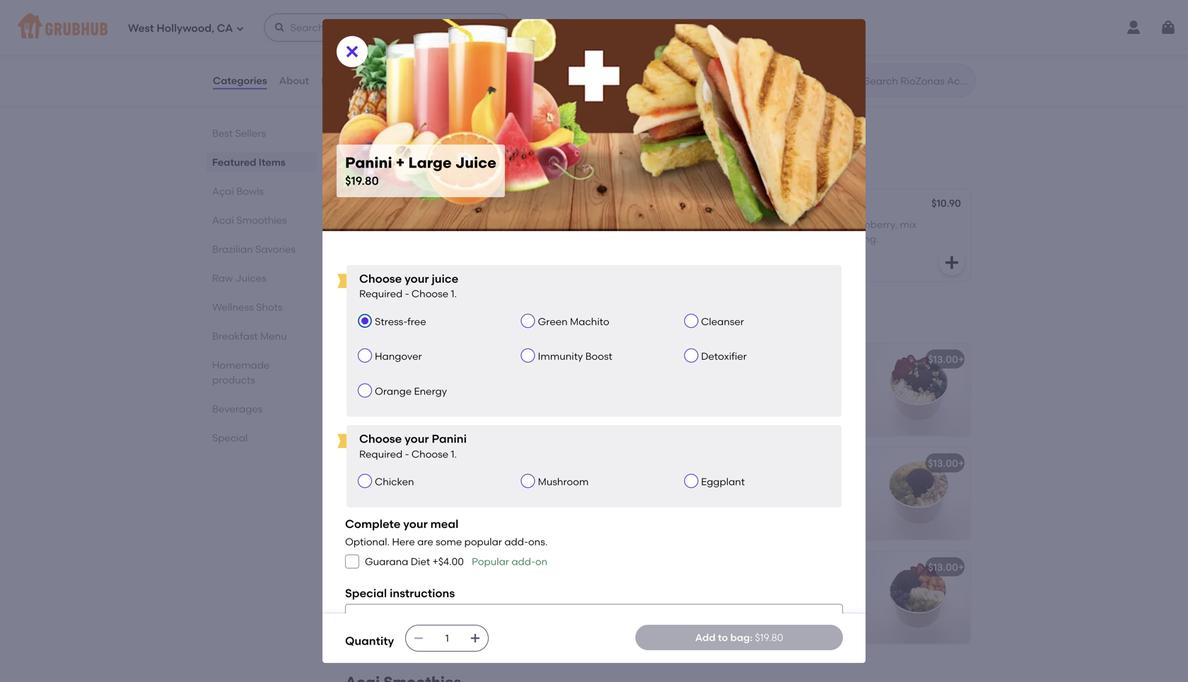 Task type: vqa. For each thing, say whether or not it's contained in the screenshot.
the Salad on the top right of page
yes



Task type: describe. For each thing, give the bounding box(es) containing it.
required for choose your panini
[[359, 448, 403, 461]]

with inside made with chicken, tomato, carrot, cramberry, mix os leaves and special homemade dressing.
[[704, 219, 724, 231]]

rainbowl image
[[865, 552, 971, 644]]

raw juices
[[212, 272, 267, 284]]

panini + large juice image
[[548, 189, 654, 281]]

dressing.
[[836, 233, 879, 245]]

pure açaí with no toppings added.
[[357, 582, 521, 594]]

32
[[357, 562, 368, 574]]

$19.80 inside the panini + large juice $19.80
[[345, 174, 379, 188]]

breakfast menu tab
[[212, 329, 311, 344]]

1 horizontal spatial bowls
[[384, 311, 428, 329]]

$10.90
[[932, 197, 962, 209]]

made
[[674, 219, 701, 231]]

pinch.
[[674, 492, 703, 504]]

la,
[[674, 611, 689, 623]]

popular
[[465, 536, 502, 548]]

granola. inside there are best sellers and then there is this bowl. banana, strawberry, blueberry and granola.
[[743, 402, 784, 414]]

tropical
[[674, 478, 712, 490]]

1 vertical spatial add-
[[512, 556, 536, 568]]

tropical sweetness with a citric pinch. banana, kiwi, pineapple and granola.
[[674, 478, 842, 519]]

leaves
[[687, 233, 717, 245]]

presents
[[691, 611, 732, 623]]

special tab
[[212, 431, 311, 446]]

juices
[[235, 272, 267, 284]]

and up mango,
[[432, 478, 452, 490]]

strawberry,
[[773, 388, 827, 400]]

3 $13.00 + from the top
[[929, 562, 965, 574]]

+ inside the panini + large juice $19.80
[[396, 154, 405, 172]]

1 horizontal spatial featured items
[[345, 156, 458, 174]]

complete
[[345, 518, 401, 531]]

brazilian savories
[[212, 243, 296, 255]]

featured items tab
[[212, 155, 311, 170]]

riozonas chicken salad
[[674, 199, 791, 211]]

popular add-on
[[472, 556, 548, 568]]

blueberry inside there are best sellers and then there is this bowl. banana, strawberry, blueberry and granola.
[[674, 402, 720, 414]]

Search RioZonas Acai West Hollywood search field
[[863, 74, 972, 88]]

healthy.
[[454, 478, 492, 490]]

add- inside complete your meal optional. here are some popular add-ons.
[[505, 536, 529, 548]]

panini for panini + large juice
[[357, 199, 387, 211]]

energy
[[414, 386, 447, 398]]

ordered
[[371, 13, 409, 25]]

rio
[[357, 458, 372, 470]]

açaí bowls inside tab
[[212, 185, 264, 197]]

granola. for tropical sweetness with a citric pinch. banana, kiwi, pineapple and granola.
[[674, 506, 714, 519]]

homemade
[[212, 359, 270, 372]]

1 vertical spatial build your own açaí bowl image
[[548, 344, 654, 436]]

choose down juice
[[412, 288, 449, 300]]

quantity
[[345, 635, 394, 649]]

reviews button
[[321, 55, 361, 106]]

$13.00 for americano image
[[929, 354, 959, 366]]

immunity
[[538, 351, 583, 363]]

1. for juice
[[451, 288, 457, 300]]

complete your meal optional. here are some popular add-ons.
[[345, 518, 548, 548]]

2 vertical spatial bowl
[[411, 562, 435, 574]]

2 vertical spatial svg image
[[470, 633, 481, 645]]

boost
[[586, 351, 613, 363]]

are inside complete your meal optional. here are some popular add-ons.
[[418, 536, 434, 548]]

popular
[[472, 556, 509, 568]]

on for add-
[[536, 556, 548, 568]]

stores
[[801, 596, 829, 608]]

acai smoothies tab
[[212, 213, 311, 228]]

homemade products
[[212, 359, 270, 386]]

homemade products tab
[[212, 358, 311, 388]]

1 vertical spatial your
[[383, 357, 405, 369]]

chicken,
[[726, 219, 768, 231]]

americano image
[[865, 344, 971, 436]]

and inside made with chicken, tomato, carrot, cramberry, mix os leaves and special homemade dressing.
[[720, 233, 739, 245]]

0 vertical spatial chicken
[[720, 199, 760, 211]]

green machito
[[538, 316, 610, 328]]

categories button
[[212, 55, 268, 106]]

crunchy,
[[357, 478, 400, 490]]

bowls inside tab
[[237, 185, 264, 197]]

stress-free
[[375, 316, 426, 328]]

and down "nuff"
[[512, 492, 531, 504]]

rainbowl is the novelty that riozonas, which has three stores in la, presents to reinforce its position in favor of diversity.
[[674, 582, 844, 637]]

1 vertical spatial build
[[357, 357, 381, 369]]

choose your panini required - choose 1.
[[359, 433, 467, 461]]

kiwi,
[[748, 492, 769, 504]]

your for meal
[[404, 518, 428, 531]]

most ordered on grubhub
[[345, 13, 469, 25]]

west hollywood, ca
[[128, 22, 233, 35]]

acai inside acai smoothies tab
[[212, 214, 234, 226]]

large for panini + large juice $19.80
[[409, 154, 452, 172]]

to inside rainbowl is the novelty that riozonas, which has three stores in la, presents to reinforce its position in favor of diversity.
[[735, 611, 745, 623]]

1 vertical spatial to
[[718, 632, 728, 644]]

a
[[789, 478, 796, 490]]

32 oz. acai bowl
[[357, 562, 435, 574]]

add to bag: $19.80
[[696, 632, 784, 644]]

three
[[773, 596, 798, 608]]

acai smoothies
[[212, 214, 287, 226]]

free
[[408, 316, 426, 328]]

most
[[345, 13, 368, 25]]

- for panini
[[405, 448, 409, 461]]

best for best seller
[[365, 339, 383, 349]]

of
[[712, 625, 721, 637]]

sweetness
[[715, 478, 764, 490]]

said.
[[357, 492, 379, 504]]

0 vertical spatial svg image
[[344, 43, 361, 60]]

panini + large juice $19.80
[[345, 154, 497, 188]]

reinforce
[[747, 611, 790, 623]]

brazilian
[[212, 243, 253, 255]]

meal
[[431, 518, 459, 531]]

1 vertical spatial $19.80
[[616, 199, 645, 211]]

required for choose your juice
[[359, 288, 403, 300]]

$13.00 + for tropical sweetness with a citric pinch. banana, kiwi, pineapple and granola.
[[929, 458, 965, 470]]

juice for panini + large juice
[[428, 199, 455, 211]]

special for special
[[212, 432, 248, 444]]

ons.
[[529, 536, 548, 548]]

banana, inside there are best sellers and then there is this bowl. banana, strawberry, blueberry and granola.
[[730, 388, 771, 400]]

instructions
[[390, 587, 455, 601]]

americano
[[674, 354, 728, 366]]

cleanser
[[702, 316, 745, 328]]

best
[[722, 374, 743, 386]]

0 vertical spatial build your own açaí bowl
[[355, 49, 479, 61]]

that
[[785, 582, 805, 594]]

no
[[427, 582, 439, 594]]

green
[[538, 316, 568, 328]]

ca
[[217, 22, 233, 35]]

immunity boost
[[538, 351, 613, 363]]

made with chicken, tomato, carrot, cramberry, mix os leaves and special homemade dressing.
[[674, 219, 917, 245]]

mushroom
[[538, 476, 589, 488]]

açaí up energy
[[432, 357, 454, 369]]

açaí
[[381, 582, 402, 594]]

on for ordered
[[411, 13, 424, 25]]

açaí down grubhub
[[430, 49, 453, 61]]

this
[[683, 388, 700, 400]]

pure
[[357, 582, 378, 594]]

items inside tab
[[259, 156, 286, 168]]

added.
[[486, 582, 521, 594]]

large for panini + large juice
[[398, 199, 426, 211]]

some
[[436, 536, 462, 548]]

breakfast menu
[[212, 330, 287, 343]]

and inside the tropical sweetness with a citric pinch. banana, kiwi, pineapple and granola.
[[822, 492, 842, 504]]

shots
[[256, 301, 283, 313]]

sellers
[[235, 127, 266, 139]]

best for best sellers
[[212, 127, 233, 139]]

açaí up best seller
[[345, 311, 380, 329]]

featured inside tab
[[212, 156, 256, 168]]

mix
[[901, 219, 917, 231]]



Task type: locate. For each thing, give the bounding box(es) containing it.
seller
[[385, 339, 408, 349]]

your inside choose your panini required - choose 1.
[[405, 433, 429, 446]]

items up panini + large juice
[[416, 156, 458, 174]]

$19.80 up panini + large juice
[[345, 174, 379, 188]]

featured items
[[345, 156, 458, 174], [212, 156, 286, 168]]

sellers
[[745, 374, 775, 386]]

best left the seller
[[365, 339, 383, 349]]

orange
[[375, 386, 412, 398]]

açaí bowls up acai smoothies
[[212, 185, 264, 197]]

on down ons.
[[536, 556, 548, 568]]

homemade
[[778, 233, 834, 245]]

menu
[[260, 330, 287, 343]]

banana, inside crunchy, sweet and healthy. nuff said. banana, mango, blueberry and granola.
[[382, 492, 422, 504]]

banana, down the "eggplant" on the bottom right of page
[[705, 492, 746, 504]]

required inside choose your juice required - choose 1.
[[359, 288, 403, 300]]

açaí inside açaí bowls tab
[[212, 185, 234, 197]]

panini up healthy.
[[432, 433, 467, 446]]

crunchy, sweet and healthy. nuff said. banana, mango, blueberry and granola.
[[357, 478, 531, 519]]

$13.00 + for there are best sellers and then there is this bowl. banana, strawberry, blueberry and granola.
[[929, 354, 965, 366]]

1 vertical spatial blueberry
[[464, 492, 510, 504]]

1 vertical spatial açaí bowls
[[345, 311, 428, 329]]

choose
[[359, 272, 402, 286], [412, 288, 449, 300], [359, 433, 402, 446], [412, 448, 449, 461]]

raw
[[212, 272, 233, 284]]

0 vertical spatial build
[[355, 49, 380, 61]]

2 horizontal spatial $19.80
[[755, 632, 784, 644]]

special instructions
[[345, 587, 455, 601]]

0 horizontal spatial to
[[718, 632, 728, 644]]

0 vertical spatial panini
[[345, 154, 392, 172]]

0 horizontal spatial acai
[[212, 214, 234, 226]]

special
[[212, 432, 248, 444], [345, 587, 387, 601]]

add-
[[505, 536, 529, 548], [512, 556, 536, 568]]

and up strawberry,
[[777, 374, 796, 386]]

1. up healthy.
[[451, 448, 457, 461]]

to right add
[[718, 632, 728, 644]]

favor
[[685, 625, 709, 637]]

panini for panini + large juice $19.80
[[345, 154, 392, 172]]

0 horizontal spatial are
[[418, 536, 434, 548]]

0 vertical spatial bowls
[[237, 185, 264, 197]]

2 vertical spatial your
[[404, 518, 428, 531]]

is inside rainbowl is the novelty that riozonas, which has three stores in la, presents to reinforce its position in favor of diversity.
[[720, 582, 727, 594]]

savories
[[255, 243, 296, 255]]

0 horizontal spatial items
[[259, 156, 286, 168]]

panini up panini + large juice
[[345, 154, 392, 172]]

are inside there are best sellers and then there is this bowl. banana, strawberry, blueberry and granola.
[[704, 374, 720, 386]]

and
[[720, 233, 739, 245], [777, 374, 796, 386], [722, 402, 741, 414], [432, 478, 452, 490], [512, 492, 531, 504], [822, 492, 842, 504]]

1 vertical spatial with
[[767, 478, 787, 490]]

position
[[805, 611, 844, 623]]

0 vertical spatial required
[[359, 288, 403, 300]]

$19.80 down reinforce
[[755, 632, 784, 644]]

which
[[723, 596, 751, 608]]

rainbowl
[[674, 582, 718, 594]]

svg image right "input item quantity" number field
[[470, 633, 481, 645]]

add- down ons.
[[512, 556, 536, 568]]

32 oz. acai bowl image
[[548, 552, 654, 644]]

smoothies
[[237, 214, 287, 226]]

0 vertical spatial açaí bowls
[[212, 185, 264, 197]]

with left a
[[767, 478, 787, 490]]

special
[[741, 233, 776, 245]]

bowl down grubhub
[[455, 49, 479, 61]]

and right pineapple
[[822, 492, 842, 504]]

choose up the stress-
[[359, 272, 402, 286]]

1 vertical spatial build your own açaí bowl
[[357, 357, 480, 369]]

carrot,
[[811, 219, 843, 231]]

- up the sweet
[[405, 448, 409, 461]]

special down 32
[[345, 587, 387, 601]]

your down the seller
[[383, 357, 405, 369]]

0 horizontal spatial granola.
[[357, 506, 397, 519]]

stress-
[[375, 316, 408, 328]]

to
[[735, 611, 745, 623], [718, 632, 728, 644]]

1 horizontal spatial is
[[720, 582, 727, 594]]

0 horizontal spatial featured
[[212, 156, 256, 168]]

large down the panini + large juice $19.80
[[398, 199, 426, 211]]

granola. for crunchy, sweet and healthy. nuff said. banana, mango, blueberry and granola.
[[357, 506, 397, 519]]

0 horizontal spatial bowls
[[237, 185, 264, 197]]

-
[[405, 288, 409, 300], [405, 448, 409, 461]]

granola.
[[743, 402, 784, 414], [357, 506, 397, 519], [674, 506, 714, 519]]

1 vertical spatial are
[[418, 536, 434, 548]]

1 horizontal spatial items
[[416, 156, 458, 174]]

0 vertical spatial your
[[405, 272, 429, 286]]

1 horizontal spatial $19.80
[[616, 199, 645, 211]]

are up diet
[[418, 536, 434, 548]]

granola. inside the tropical sweetness with a citric pinch. banana, kiwi, pineapple and granola.
[[674, 506, 714, 519]]

is left the
[[720, 582, 727, 594]]

0 horizontal spatial chicken
[[375, 476, 414, 488]]

here
[[392, 536, 415, 548]]

0 vertical spatial to
[[735, 611, 745, 623]]

then
[[799, 374, 820, 386]]

0 vertical spatial large
[[409, 154, 452, 172]]

special inside tab
[[212, 432, 248, 444]]

0 horizontal spatial on
[[411, 13, 424, 25]]

0 vertical spatial bowl
[[455, 49, 479, 61]]

special down beverages
[[212, 432, 248, 444]]

build your own açaí bowl down most ordered on grubhub
[[355, 49, 479, 61]]

granola. inside crunchy, sweet and healthy. nuff said. banana, mango, blueberry and granola.
[[357, 506, 397, 519]]

0 vertical spatial are
[[704, 374, 720, 386]]

1 horizontal spatial acai
[[386, 562, 409, 574]]

best sellers tab
[[212, 126, 311, 141]]

panini
[[345, 154, 392, 172], [357, 199, 387, 211], [432, 433, 467, 446]]

banana, for crunchy, sweet and healthy. nuff said. banana, mango, blueberry and granola.
[[382, 492, 422, 504]]

Input item quantity number field
[[432, 626, 463, 652]]

1 vertical spatial 1.
[[451, 448, 457, 461]]

0 vertical spatial your
[[382, 49, 403, 61]]

0 vertical spatial on
[[411, 13, 424, 25]]

diet
[[411, 556, 430, 568]]

is left this
[[674, 388, 681, 400]]

with for pure açaí with no toppings added.
[[405, 582, 425, 594]]

2 $13.00 + from the top
[[929, 458, 965, 470]]

2 vertical spatial panini
[[432, 433, 467, 446]]

svg image
[[1161, 19, 1178, 36], [274, 22, 286, 33], [236, 24, 244, 33], [944, 254, 961, 271], [627, 617, 644, 634], [413, 633, 425, 645]]

0 vertical spatial 1.
[[451, 288, 457, 300]]

1 vertical spatial bowl
[[457, 357, 480, 369]]

pineapple
[[771, 492, 820, 504]]

in
[[832, 596, 840, 608], [674, 625, 682, 637]]

1 horizontal spatial to
[[735, 611, 745, 623]]

1 vertical spatial svg image
[[348, 558, 357, 567]]

panini + large juice
[[357, 199, 455, 211]]

1 vertical spatial own
[[407, 357, 429, 369]]

1. for panini
[[451, 448, 457, 461]]

- inside choose your panini required - choose 1.
[[405, 448, 409, 461]]

0 vertical spatial build your own açaí bowl image
[[549, 36, 655, 128]]

large up panini + large juice
[[409, 154, 452, 172]]

cramberry,
[[845, 219, 898, 231]]

juice
[[432, 272, 459, 286]]

banana, down the sweet
[[382, 492, 422, 504]]

your inside complete your meal optional. here are some popular add-ons.
[[404, 518, 428, 531]]

required up crunchy,
[[359, 448, 403, 461]]

0 vertical spatial juice
[[456, 154, 497, 172]]

blueberry
[[674, 402, 720, 414], [464, 492, 510, 504]]

açaí bowls up best seller
[[345, 311, 428, 329]]

with left no at the bottom left
[[405, 582, 425, 594]]

- up stress-free
[[405, 288, 409, 300]]

brazilian savories tab
[[212, 242, 311, 257]]

0 vertical spatial in
[[832, 596, 840, 608]]

juice inside the panini + large juice $19.80
[[456, 154, 497, 172]]

featured items down 'sellers'
[[212, 156, 286, 168]]

$19.80 left riozonas at the right
[[616, 199, 645, 211]]

your inside choose your juice required - choose 1.
[[405, 272, 429, 286]]

2 horizontal spatial granola.
[[743, 402, 784, 414]]

0 horizontal spatial in
[[674, 625, 682, 637]]

0 vertical spatial $13.00 +
[[929, 354, 965, 366]]

build your own açaí bowl image
[[549, 36, 655, 128], [548, 344, 654, 436]]

- for juice
[[405, 288, 409, 300]]

your left juice
[[405, 272, 429, 286]]

detoxifier
[[702, 351, 747, 363]]

1 horizontal spatial special
[[345, 587, 387, 601]]

your for juice
[[405, 272, 429, 286]]

choose up the sweet
[[412, 448, 449, 461]]

0 vertical spatial special
[[212, 432, 248, 444]]

bowl
[[455, 49, 479, 61], [457, 357, 480, 369], [411, 562, 435, 574]]

1 horizontal spatial on
[[536, 556, 548, 568]]

chicken
[[720, 199, 760, 211], [375, 476, 414, 488]]

to down 'which'
[[735, 611, 745, 623]]

1 required from the top
[[359, 288, 403, 300]]

items
[[416, 156, 458, 174], [259, 156, 286, 168]]

panini inside choose your panini required - choose 1.
[[432, 433, 467, 446]]

1 1. from the top
[[451, 288, 457, 300]]

0 horizontal spatial with
[[405, 582, 425, 594]]

2 vertical spatial $19.80
[[755, 632, 784, 644]]

there
[[823, 374, 848, 386]]

granola. down 'said.'
[[357, 506, 397, 519]]

raw juices tab
[[212, 271, 311, 286]]

main navigation navigation
[[0, 0, 1189, 55]]

optional.
[[345, 536, 390, 548]]

açaí up acai smoothies
[[212, 185, 234, 197]]

granola. down sellers
[[743, 402, 784, 414]]

on right ordered
[[411, 13, 424, 25]]

1. inside choose your juice required - choose 1.
[[451, 288, 457, 300]]

required
[[359, 288, 403, 300], [359, 448, 403, 461]]

banana, for tropical sweetness with a citric pinch. banana, kiwi, pineapple and granola.
[[705, 492, 746, 504]]

0 horizontal spatial açaí bowls
[[212, 185, 264, 197]]

best sellers
[[212, 127, 266, 139]]

0 vertical spatial best
[[212, 127, 233, 139]]

featured up panini + large juice
[[345, 156, 413, 174]]

acai up the brazilian
[[212, 214, 234, 226]]

rio image
[[548, 448, 654, 540]]

there are best sellers and then there is this bowl. banana, strawberry, blueberry and granola.
[[674, 374, 848, 414]]

1 vertical spatial is
[[720, 582, 727, 594]]

build your own açaí bowl
[[355, 49, 479, 61], [357, 357, 480, 369]]

0 horizontal spatial is
[[674, 388, 681, 400]]

in up position
[[832, 596, 840, 608]]

1 horizontal spatial featured
[[345, 156, 413, 174]]

in down la,
[[674, 625, 682, 637]]

diversity.
[[723, 625, 765, 637]]

1 vertical spatial special
[[345, 587, 387, 601]]

açaí
[[430, 49, 453, 61], [212, 185, 234, 197], [345, 311, 380, 329], [432, 357, 454, 369]]

blueberry inside crunchy, sweet and healthy. nuff said. banana, mango, blueberry and granola.
[[464, 492, 510, 504]]

and down 'chicken,'
[[720, 233, 739, 245]]

banana, down sellers
[[730, 388, 771, 400]]

1 vertical spatial panini
[[357, 199, 387, 211]]

svg image up reviews
[[344, 43, 361, 60]]

blueberry down this
[[674, 402, 720, 414]]

chicken up 'chicken,'
[[720, 199, 760, 211]]

1. inside choose your panini required - choose 1.
[[451, 448, 457, 461]]

has
[[754, 596, 771, 608]]

1 vertical spatial acai
[[386, 562, 409, 574]]

bag:
[[731, 632, 753, 644]]

the
[[730, 582, 746, 594]]

best seller
[[365, 339, 408, 349]]

bowl up no at the bottom left
[[411, 562, 435, 574]]

1 horizontal spatial chicken
[[720, 199, 760, 211]]

1. down juice
[[451, 288, 457, 300]]

panini inside the panini + large juice $19.80
[[345, 154, 392, 172]]

own down most ordered on grubhub
[[406, 49, 428, 61]]

os
[[674, 233, 685, 245]]

0 vertical spatial is
[[674, 388, 681, 400]]

1 horizontal spatial with
[[704, 219, 724, 231]]

your up here
[[404, 518, 428, 531]]

$13.00 for amazonas 'image'
[[929, 458, 959, 470]]

amazonas image
[[865, 448, 971, 540]]

machito
[[570, 316, 610, 328]]

1 horizontal spatial are
[[704, 374, 720, 386]]

0 horizontal spatial featured items
[[212, 156, 286, 168]]

breakfast
[[212, 330, 258, 343]]

best inside tab
[[212, 127, 233, 139]]

0 horizontal spatial best
[[212, 127, 233, 139]]

required inside choose your panini required - choose 1.
[[359, 448, 403, 461]]

bowls up acai smoothies
[[237, 185, 264, 197]]

0 vertical spatial acai
[[212, 214, 234, 226]]

1 vertical spatial bowls
[[384, 311, 428, 329]]

best left 'sellers'
[[212, 127, 233, 139]]

1 $13.00 + from the top
[[929, 354, 965, 366]]

0 vertical spatial add-
[[505, 536, 529, 548]]

build down best seller
[[357, 357, 381, 369]]

are up bowl.
[[704, 374, 720, 386]]

mango,
[[425, 492, 462, 504]]

1 - from the top
[[405, 288, 409, 300]]

blueberry down healthy.
[[464, 492, 510, 504]]

your up the sweet
[[405, 433, 429, 446]]

0 vertical spatial blueberry
[[674, 402, 720, 414]]

granola. down pinch. on the right
[[674, 506, 714, 519]]

grubhub
[[426, 13, 469, 25]]

2 1. from the top
[[451, 448, 457, 461]]

banana, inside the tropical sweetness with a citric pinch. banana, kiwi, pineapple and granola.
[[705, 492, 746, 504]]

toppings
[[442, 582, 484, 594]]

1 horizontal spatial blueberry
[[674, 402, 720, 414]]

items down best sellers tab
[[259, 156, 286, 168]]

eggplant
[[702, 476, 745, 488]]

panini down the panini + large juice $19.80
[[357, 199, 387, 211]]

2 vertical spatial $13.00 +
[[929, 562, 965, 574]]

1 horizontal spatial açaí bowls
[[345, 311, 428, 329]]

0 vertical spatial -
[[405, 288, 409, 300]]

its
[[792, 611, 803, 623]]

1 horizontal spatial best
[[365, 339, 383, 349]]

1 vertical spatial required
[[359, 448, 403, 461]]

juice for panini + large juice $19.80
[[456, 154, 497, 172]]

choose up rio
[[359, 433, 402, 446]]

1 vertical spatial juice
[[428, 199, 455, 211]]

chicken up 'said.'
[[375, 476, 414, 488]]

0 vertical spatial $19.80
[[345, 174, 379, 188]]

0 horizontal spatial blueberry
[[464, 492, 510, 504]]

2 vertical spatial with
[[405, 582, 425, 594]]

açaí bowls tab
[[212, 184, 311, 199]]

riozonas
[[674, 199, 718, 211]]

add
[[696, 632, 716, 644]]

your for panini
[[405, 433, 429, 446]]

1 vertical spatial your
[[405, 433, 429, 446]]

build your own açaí bowl down the seller
[[357, 357, 480, 369]]

wellness
[[212, 301, 254, 313]]

svg image
[[344, 43, 361, 60], [348, 558, 357, 567], [470, 633, 481, 645]]

guarana diet + $4.00
[[365, 556, 464, 568]]

add- up popular add-on
[[505, 536, 529, 548]]

wellness shots tab
[[212, 300, 311, 315]]

svg image down optional.
[[348, 558, 357, 567]]

1 vertical spatial best
[[365, 339, 383, 349]]

build
[[355, 49, 380, 61], [357, 357, 381, 369]]

0 horizontal spatial special
[[212, 432, 248, 444]]

featured down best sellers
[[212, 156, 256, 168]]

required up the stress-
[[359, 288, 403, 300]]

1 vertical spatial -
[[405, 448, 409, 461]]

beverages
[[212, 403, 263, 415]]

own down the seller
[[407, 357, 429, 369]]

2 required from the top
[[359, 448, 403, 461]]

1 vertical spatial on
[[536, 556, 548, 568]]

sweet
[[402, 478, 430, 490]]

with inside the tropical sweetness with a citric pinch. banana, kiwi, pineapple and granola.
[[767, 478, 787, 490]]

2 - from the top
[[405, 448, 409, 461]]

1 horizontal spatial granola.
[[674, 506, 714, 519]]

0 vertical spatial own
[[406, 49, 428, 61]]

featured items inside tab
[[212, 156, 286, 168]]

special for special instructions
[[345, 587, 387, 601]]

wellness shots
[[212, 301, 283, 313]]

acai right oz.
[[386, 562, 409, 574]]

juice
[[456, 154, 497, 172], [428, 199, 455, 211]]

and down bowl.
[[722, 402, 741, 414]]

with up leaves
[[704, 219, 724, 231]]

$13.00 for rainbowl image
[[929, 562, 959, 574]]

is inside there are best sellers and then there is this bowl. banana, strawberry, blueberry and granola.
[[674, 388, 681, 400]]

with for tropical sweetness with a citric pinch. banana, kiwi, pineapple and granola.
[[767, 478, 787, 490]]

1 vertical spatial in
[[674, 625, 682, 637]]

your down ordered
[[382, 49, 403, 61]]

- inside choose your juice required - choose 1.
[[405, 288, 409, 300]]

$4.00
[[439, 556, 464, 568]]

2 horizontal spatial with
[[767, 478, 787, 490]]

large inside the panini + large juice $19.80
[[409, 154, 452, 172]]

featured items up panini + large juice
[[345, 156, 458, 174]]

build up reviews
[[355, 49, 380, 61]]

bowls up the seller
[[384, 311, 428, 329]]

1 horizontal spatial in
[[832, 596, 840, 608]]

beverages tab
[[212, 402, 311, 417]]

bowl right hangover
[[457, 357, 480, 369]]

1 vertical spatial $13.00 +
[[929, 458, 965, 470]]



